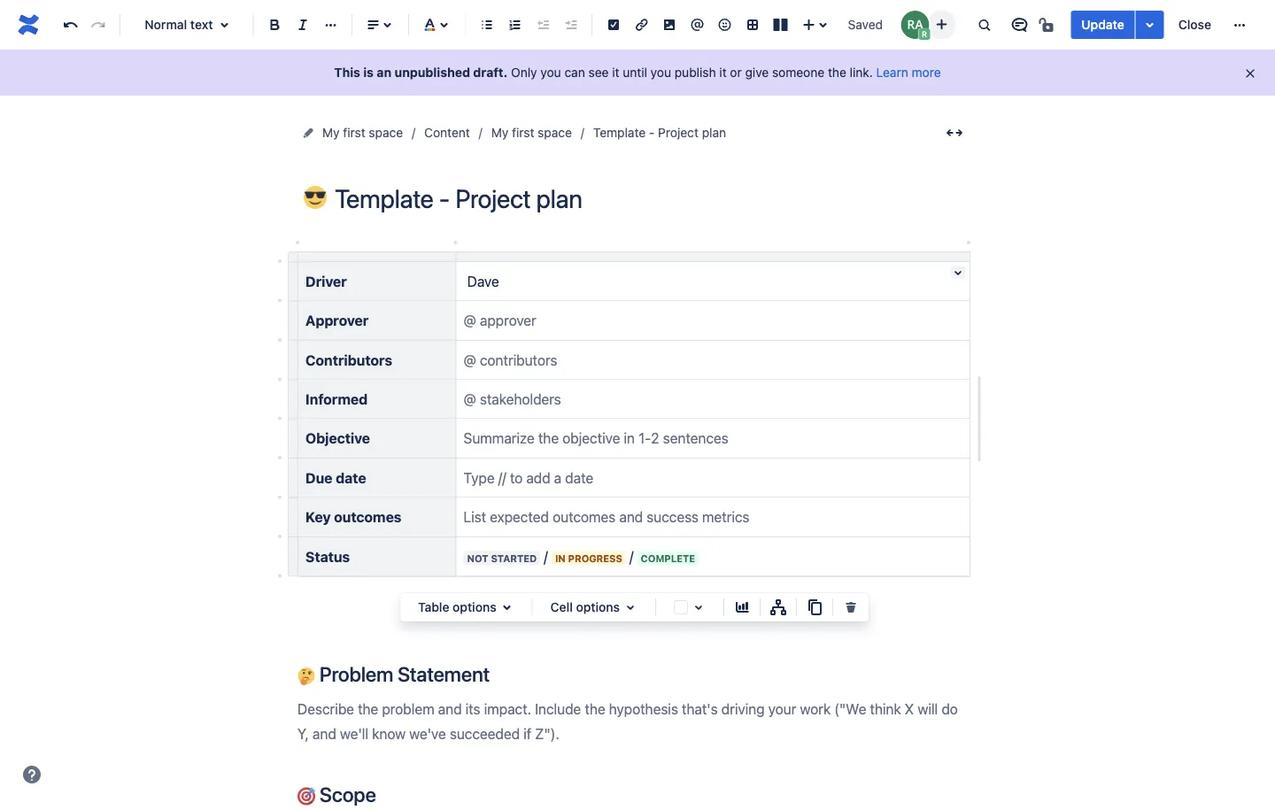 Task type: locate. For each thing, give the bounding box(es) containing it.
you left can at top
[[541, 65, 561, 80]]

move this page image
[[301, 126, 315, 140]]

emoji image
[[715, 14, 736, 35]]

0 horizontal spatial /
[[544, 548, 548, 565]]

project
[[658, 125, 699, 140]]

2 options from the left
[[576, 600, 620, 615]]

2 my first space from the left
[[492, 125, 572, 140]]

/
[[544, 548, 548, 565], [630, 548, 634, 565]]

first right 'move this page' image
[[343, 125, 366, 140]]

my for second my first space link from right
[[323, 125, 340, 140]]

problem
[[320, 663, 393, 687]]

more image
[[1230, 14, 1251, 35]]

0 horizontal spatial space
[[369, 125, 403, 140]]

1 horizontal spatial my first space
[[492, 125, 572, 140]]

/ right progress
[[630, 548, 634, 565]]

see
[[589, 65, 609, 80]]

chart image
[[732, 597, 753, 618]]

options right table
[[453, 600, 497, 615]]

my right content at the left top of page
[[492, 125, 509, 140]]

first down 'only'
[[512, 125, 535, 140]]

saved
[[848, 17, 883, 32]]

-
[[649, 125, 655, 140]]

publish
[[675, 65, 716, 80]]

not
[[467, 553, 489, 564]]

table options button
[[408, 597, 525, 618]]

options for cell options
[[576, 600, 620, 615]]

outdent ⇧tab image
[[532, 14, 554, 35]]

layouts image
[[770, 14, 792, 35]]

normal text
[[145, 17, 213, 32]]

/ left in
[[544, 548, 548, 565]]

cell options button
[[540, 597, 649, 618]]

my first space link
[[323, 122, 403, 144], [492, 122, 572, 144]]

expand dropdown menu image down progress
[[620, 597, 641, 618]]

space down an
[[369, 125, 403, 140]]

0 horizontal spatial my first space
[[323, 125, 403, 140]]

is
[[364, 65, 374, 80]]

bold ⌘b image
[[264, 14, 286, 35]]

1 horizontal spatial it
[[720, 65, 727, 80]]

:dart: image
[[298, 788, 315, 806], [298, 788, 315, 806]]

my right 'move this page' image
[[323, 125, 340, 140]]

close
[[1179, 17, 1212, 32]]

0 horizontal spatial options
[[453, 600, 497, 615]]

0 horizontal spatial my first space link
[[323, 122, 403, 144]]

link image
[[631, 14, 652, 35]]

date
[[336, 470, 366, 487]]

you right the "until"
[[651, 65, 672, 80]]

2 expand dropdown menu image from the left
[[620, 597, 641, 618]]

problem statement
[[315, 663, 490, 687]]

ruby anderson image
[[901, 11, 930, 39]]

content
[[425, 125, 470, 140]]

1 you from the left
[[541, 65, 561, 80]]

0 horizontal spatial expand dropdown menu image
[[497, 597, 518, 618]]

can
[[565, 65, 585, 80]]

2 my from the left
[[492, 125, 509, 140]]

approver
[[306, 312, 369, 329]]

0 horizontal spatial you
[[541, 65, 561, 80]]

manage connected data image
[[768, 597, 789, 618]]

1 horizontal spatial options
[[576, 600, 620, 615]]

it left or
[[720, 65, 727, 80]]

:sunglasses: image
[[304, 186, 327, 209], [304, 186, 327, 209]]

confluence image
[[14, 11, 43, 39], [14, 11, 43, 39]]

normal
[[145, 17, 187, 32]]

options inside table options popup button
[[453, 600, 497, 615]]

options
[[453, 600, 497, 615], [576, 600, 620, 615]]

my
[[323, 125, 340, 140], [492, 125, 509, 140]]

options inside cell options dropdown button
[[576, 600, 620, 615]]

it right see
[[612, 65, 620, 80]]

1 horizontal spatial my first space link
[[492, 122, 572, 144]]

:thinking: image
[[298, 668, 315, 686]]

0 horizontal spatial first
[[343, 125, 366, 140]]

only
[[511, 65, 537, 80]]

0 horizontal spatial it
[[612, 65, 620, 80]]

0 horizontal spatial my
[[323, 125, 340, 140]]

my first space link down 'only'
[[492, 122, 572, 144]]

you
[[541, 65, 561, 80], [651, 65, 672, 80]]

it
[[612, 65, 620, 80], [720, 65, 727, 80]]

1 horizontal spatial my
[[492, 125, 509, 140]]

give
[[746, 65, 769, 80]]

or
[[730, 65, 742, 80]]

the
[[828, 65, 847, 80]]

expand dropdown menu image
[[497, 597, 518, 618], [620, 597, 641, 618]]

cell background image
[[688, 597, 710, 618]]

normal text button
[[127, 5, 246, 44]]

my first space down 'only'
[[492, 125, 572, 140]]

driver
[[306, 273, 347, 290]]

expand dropdown menu image for cell options
[[620, 597, 641, 618]]

draft.
[[474, 65, 508, 80]]

numbered list ⌘⇧7 image
[[505, 14, 526, 35]]

my first space
[[323, 125, 403, 140], [492, 125, 572, 140]]

1 horizontal spatial space
[[538, 125, 572, 140]]

until
[[623, 65, 648, 80]]

complete
[[641, 553, 696, 564]]

content link
[[425, 122, 470, 144]]

first
[[343, 125, 366, 140], [512, 125, 535, 140]]

mention image
[[687, 14, 708, 35]]

key
[[306, 509, 331, 526]]

expand dropdown menu image down started
[[497, 597, 518, 618]]

someone
[[773, 65, 825, 80]]

1 horizontal spatial you
[[651, 65, 672, 80]]

1 expand dropdown menu image from the left
[[497, 597, 518, 618]]

1 horizontal spatial expand dropdown menu image
[[620, 597, 641, 618]]

1 / from the left
[[544, 548, 548, 565]]

space
[[369, 125, 403, 140], [538, 125, 572, 140]]

italic ⌘i image
[[292, 14, 314, 35]]

started
[[491, 553, 537, 564]]

comment icon image
[[1009, 14, 1031, 35]]

my first space link right 'move this page' image
[[323, 122, 403, 144]]

1 it from the left
[[612, 65, 620, 80]]

my first space right 'move this page' image
[[323, 125, 403, 140]]

table image
[[743, 14, 764, 35]]

invite to edit image
[[932, 14, 953, 35]]

outcomes
[[334, 509, 402, 526]]

informed
[[306, 391, 368, 408]]

contributors
[[306, 352, 393, 368]]

1 horizontal spatial first
[[512, 125, 535, 140]]

options right cell
[[576, 600, 620, 615]]

plan
[[702, 125, 727, 140]]

1 my from the left
[[323, 125, 340, 140]]

1 my first space link from the left
[[323, 122, 403, 144]]

2 you from the left
[[651, 65, 672, 80]]

space down can at top
[[538, 125, 572, 140]]

more
[[912, 65, 941, 80]]

1 horizontal spatial /
[[630, 548, 634, 565]]

1 options from the left
[[453, 600, 497, 615]]



Task type: describe. For each thing, give the bounding box(es) containing it.
make page full-width image
[[945, 122, 966, 144]]

an
[[377, 65, 392, 80]]

remove image
[[841, 597, 862, 618]]

bullet list ⌘⇧8 image
[[477, 14, 498, 35]]

link.
[[850, 65, 873, 80]]

this
[[334, 65, 360, 80]]

:thinking: image
[[298, 668, 315, 686]]

my for second my first space link from left
[[492, 125, 509, 140]]

find and replace image
[[974, 14, 995, 35]]

copy image
[[805, 597, 826, 618]]

align left image
[[363, 14, 384, 35]]

text
[[190, 17, 213, 32]]

table
[[418, 600, 450, 615]]

learn
[[877, 65, 909, 80]]

table options
[[418, 600, 497, 615]]

2 / from the left
[[630, 548, 634, 565]]

template
[[594, 125, 646, 140]]

2 first from the left
[[512, 125, 535, 140]]

this is an unpublished draft. only you can see it until you publish it or give someone the link. learn more
[[334, 65, 941, 80]]

redo ⌘⇧z image
[[88, 14, 109, 35]]

template - project plan link
[[594, 122, 727, 144]]

1 space from the left
[[369, 125, 403, 140]]

indent tab image
[[560, 14, 582, 35]]

dave
[[464, 273, 499, 290]]

more formatting image
[[320, 14, 342, 35]]

2 my first space link from the left
[[492, 122, 572, 144]]

key outcomes
[[306, 509, 402, 526]]

in
[[555, 553, 566, 564]]

not started / in progress / complete
[[467, 548, 696, 565]]

objective
[[306, 430, 370, 447]]

options for table options
[[453, 600, 497, 615]]

2 it from the left
[[720, 65, 727, 80]]

cell
[[551, 600, 573, 615]]

update
[[1082, 17, 1125, 32]]

add image, video, or file image
[[659, 14, 680, 35]]

close button
[[1168, 11, 1223, 39]]

1 first from the left
[[343, 125, 366, 140]]

help image
[[21, 765, 43, 786]]

action item image
[[603, 14, 625, 35]]

template - project plan
[[594, 125, 727, 140]]

expand dropdown menu image for table options
[[497, 597, 518, 618]]

dismiss image
[[1244, 66, 1258, 81]]

update button
[[1072, 11, 1136, 39]]

adjust update settings image
[[1140, 14, 1161, 35]]

due date
[[306, 470, 366, 487]]

progress
[[568, 553, 623, 564]]

status
[[306, 548, 350, 565]]

learn more link
[[877, 65, 941, 80]]

undo ⌘z image
[[60, 14, 81, 35]]

Give this page a title text field
[[335, 184, 971, 214]]

unpublished
[[395, 65, 470, 80]]

statement
[[398, 663, 490, 687]]

2 space from the left
[[538, 125, 572, 140]]

Main content area, start typing to enter text. text field
[[287, 239, 983, 811]]

1 my first space from the left
[[323, 125, 403, 140]]

no restrictions image
[[1038, 14, 1059, 35]]

cell options
[[551, 600, 620, 615]]

scope
[[315, 783, 376, 807]]

due
[[306, 470, 333, 487]]



Task type: vqa. For each thing, say whether or not it's contained in the screenshot.
Update
yes



